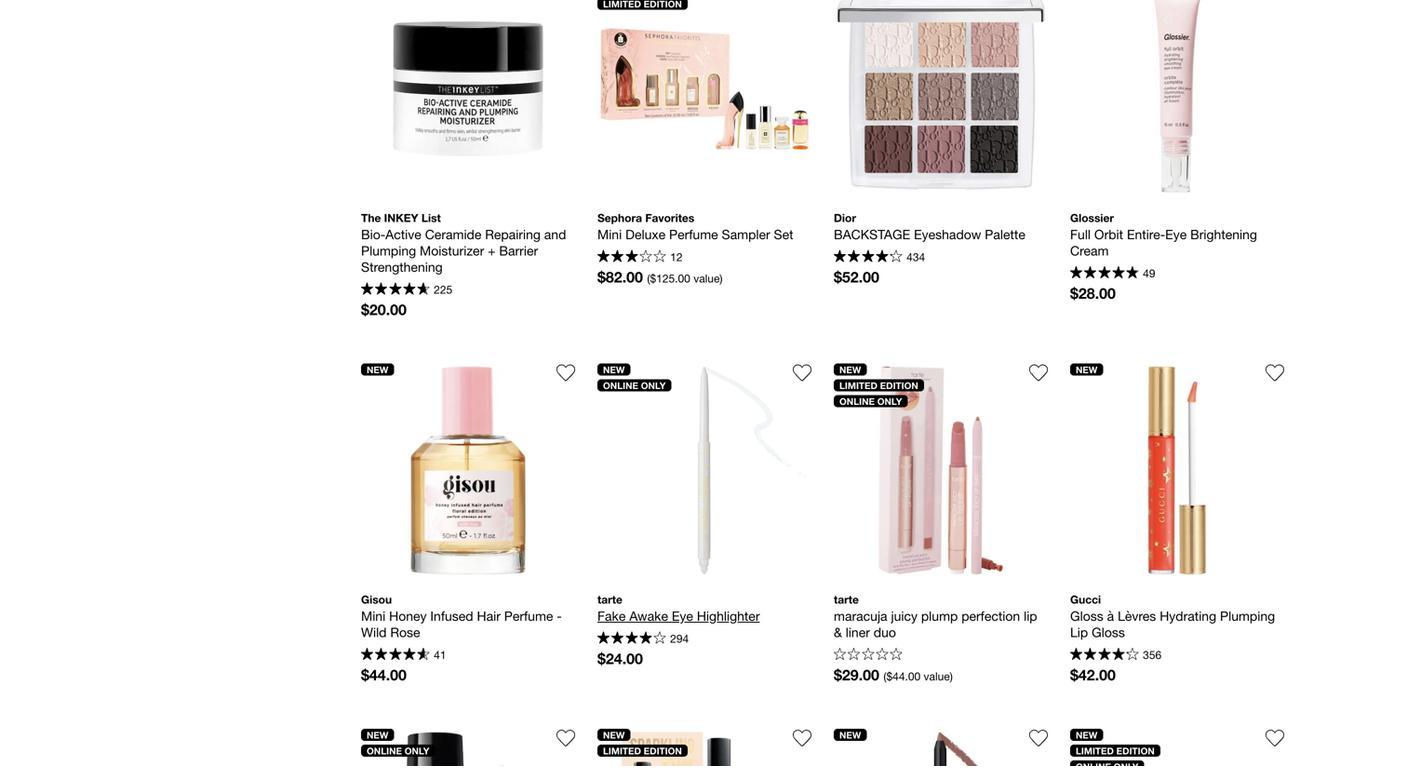Task type: vqa. For each thing, say whether or not it's contained in the screenshot.
12 REVIEWS ELEMENT
yes



Task type: describe. For each thing, give the bounding box(es) containing it.
0 horizontal spatial edition
[[644, 745, 682, 756]]

active
[[386, 227, 422, 242]]

$82.00 ($125.00 value)
[[598, 268, 723, 286]]

cream
[[1071, 243, 1109, 258]]

($44.00
[[884, 670, 921, 683]]

225 reviews element
[[434, 283, 453, 296]]

undefined hourglass - shape & sculpt lip liner image
[[834, 729, 1048, 766]]

0 vertical spatial gloss
[[1071, 608, 1104, 624]]

orbit
[[1095, 227, 1124, 242]]

the inkey list bio-active ceramide repairing and plumping moisturizer + barrier strengthening
[[361, 211, 570, 275]]

undefined biossance - vitamin c brightening trio set image
[[1071, 729, 1285, 766]]

2 horizontal spatial limited
[[1076, 745, 1114, 756]]

1 horizontal spatial only
[[641, 380, 666, 391]]

sampler
[[722, 227, 770, 242]]

ceramide
[[425, 227, 482, 242]]

new right sign in to love gisou mini honey infused hair perfume - wild rose icon
[[603, 364, 625, 375]]

plumping inside the inkey list bio-active ceramide repairing and plumping moisturizer + barrier strengthening
[[361, 243, 416, 258]]

barrier
[[499, 243, 538, 258]]

gisou mini honey infused hair perfume - wild rose
[[361, 593, 566, 640]]

value) for $29.00
[[924, 670, 953, 683]]

mini inside the gisou mini honey infused hair perfume - wild rose
[[361, 608, 386, 624]]

1 new limited edition from the left
[[603, 729, 682, 756]]

only inside "new limited edition online only"
[[878, 396, 902, 407]]

plump
[[921, 608, 958, 624]]

2 vertical spatial online
[[367, 745, 402, 756]]

sign in to love hourglass shape & sculpt lip liner image
[[1030, 729, 1048, 747]]

undefined sephora favorites - mini deluxe perfume sampler set image
[[598, 0, 812, 196]]

0 horizontal spatial new online only
[[367, 729, 430, 756]]

bio-
[[361, 227, 386, 242]]

2 horizontal spatial edition
[[1117, 745, 1155, 756]]

$20.00
[[361, 301, 407, 318]]

list
[[422, 211, 441, 224]]

undefined gisou - mini honey infused hair perfume - wild rose image
[[361, 364, 575, 578]]

limited inside "new limited edition online only"
[[840, 380, 878, 391]]

41
[[434, 648, 446, 661]]

$82.00
[[598, 268, 643, 286]]

online inside "new limited edition online only"
[[840, 396, 875, 407]]

3 stars element
[[598, 250, 666, 265]]

sign in to love kayali sparkling kiss gift set image
[[793, 729, 812, 747]]

4.5 stars element for $20.00
[[361, 283, 430, 297]]

sign in to love gisou mini honey infused hair perfume - wild rose image
[[557, 364, 575, 382]]

sephora
[[598, 211, 642, 224]]

$42.00
[[1071, 666, 1116, 684]]

new limited edition online only
[[840, 364, 919, 407]]

$52.00
[[834, 268, 880, 286]]

4.5 stars element for $42.00
[[1071, 648, 1139, 663]]

gisou
[[361, 593, 392, 606]]

($125.00
[[647, 272, 691, 285]]

favorites
[[645, 211, 695, 224]]

honey
[[389, 608, 427, 624]]

434 reviews element
[[907, 250, 925, 263]]

perfection
[[962, 608, 1020, 624]]

backstage
[[834, 227, 911, 242]]

41 reviews element
[[434, 648, 446, 661]]

duo
[[874, 625, 896, 640]]

undefined the inkey list - bio-active ceramide repairing and plumping moisturizer + barrier strengthening image
[[361, 0, 575, 196]]

glossier
[[1071, 211, 1114, 224]]

$29.00 ($44.00 value)
[[834, 666, 953, 684]]

strengthening
[[361, 259, 443, 275]]

0 horizontal spatial limited
[[603, 745, 641, 756]]

sign in to love tarte fake awake eye highlighter image
[[793, 364, 812, 382]]

gucci
[[1071, 593, 1101, 606]]

$28.00
[[1071, 284, 1116, 302]]

undefined dior - backstage eyeshadow palette image
[[834, 0, 1048, 196]]

1 vertical spatial gloss
[[1092, 625, 1125, 640]]

juicy
[[891, 608, 918, 624]]

tarte maracuja juicy plump perfection lip & liner duo
[[834, 593, 1041, 640]]

2 new limited edition from the left
[[1076, 729, 1155, 756]]

225
[[434, 283, 453, 296]]

value) for $82.00
[[694, 272, 723, 285]]

tarte for fake
[[598, 593, 623, 606]]

brightening
[[1191, 227, 1258, 242]]

0 vertical spatial new online only
[[603, 364, 666, 391]]

sign in to love gucci gloss à lèvres hydrating plumping lip gloss image
[[1266, 364, 1285, 382]]

tarte fake awake eye highlighter
[[598, 593, 760, 624]]

the
[[361, 211, 381, 224]]



Task type: locate. For each thing, give the bounding box(es) containing it.
12
[[670, 250, 683, 263]]

1 vertical spatial only
[[878, 396, 902, 407]]

lip
[[1024, 608, 1038, 624]]

0 horizontal spatial tarte
[[598, 593, 623, 606]]

0 horizontal spatial eye
[[672, 608, 693, 624]]

new right the sign in to love hourglass shape & sculpt lip liner image
[[1076, 729, 1098, 741]]

1 horizontal spatial eye
[[1166, 227, 1187, 242]]

only
[[641, 380, 666, 391], [878, 396, 902, 407], [405, 745, 430, 756]]

perfume up 12 reviews element
[[669, 227, 718, 242]]

new right sign in to love armani beauty eye tint long-lasting liquid eyeshadow image
[[603, 729, 625, 741]]

lèvres
[[1118, 608, 1156, 624]]

new limited edition
[[603, 729, 682, 756], [1076, 729, 1155, 756]]

0 horizontal spatial new limited edition
[[603, 729, 682, 756]]

5 stars element
[[1071, 266, 1139, 281]]

1 horizontal spatial online
[[603, 380, 639, 391]]

new online only
[[603, 364, 666, 391], [367, 729, 430, 756]]

+
[[488, 243, 496, 258]]

0 vertical spatial online
[[603, 380, 639, 391]]

$29.00
[[834, 666, 880, 684]]

356
[[1143, 648, 1162, 661]]

4.5 stars element up $44.00
[[361, 648, 430, 663]]

undefined glossier - full orbit entire-eye brightening cream image
[[1071, 0, 1285, 196]]

0 horizontal spatial plumping
[[361, 243, 416, 258]]

limited right the sign in to love hourglass shape & sculpt lip liner image
[[1076, 745, 1114, 756]]

perfume inside the gisou mini honey infused hair perfume - wild rose
[[504, 608, 553, 624]]

value) right ($125.00
[[694, 272, 723, 285]]

tarte up 'fake'
[[598, 593, 623, 606]]

new link
[[834, 721, 1056, 766]]

mini inside sephora favorites mini deluxe perfume sampler set
[[598, 227, 622, 242]]

dior backstage eyeshadow palette
[[834, 211, 1026, 242]]

glossier full orbit entire-eye brightening cream
[[1071, 211, 1261, 258]]

dior
[[834, 211, 856, 224]]

new down $44.00
[[367, 729, 388, 741]]

highlighter
[[697, 608, 760, 624]]

maracuja
[[834, 608, 888, 624]]

1 vertical spatial eye
[[672, 608, 693, 624]]

1 vertical spatial perfume
[[504, 608, 553, 624]]

1 horizontal spatial limited
[[840, 380, 878, 391]]

plumping right 'hydrating'
[[1220, 608, 1275, 624]]

1 horizontal spatial tarte
[[834, 593, 859, 606]]

new right sign in to love kayali sparkling kiss gift set image
[[840, 729, 861, 741]]

perfume
[[669, 227, 718, 242], [504, 608, 553, 624]]

new limited edition right sign in to love armani beauty eye tint long-lasting liquid eyeshadow image
[[603, 729, 682, 756]]

4 stars element up '$24.00'
[[598, 632, 666, 646]]

0 horizontal spatial mini
[[361, 608, 386, 624]]

0 horizontal spatial 4 stars element
[[598, 632, 666, 646]]

awake
[[629, 608, 668, 624]]

new down "$20.00"
[[367, 364, 388, 375]]

1 vertical spatial 4 stars element
[[598, 632, 666, 646]]

eyeshadow
[[914, 227, 982, 242]]

edition inside "new limited edition online only"
[[880, 380, 919, 391]]

0 horizontal spatial online
[[367, 745, 402, 756]]

new inside "new limited edition online only"
[[840, 364, 861, 375]]

4.5 stars element for $44.00
[[361, 648, 430, 663]]

value) inside $82.00 ($125.00 value)
[[694, 272, 723, 285]]

plumping
[[361, 243, 416, 258], [1220, 608, 1275, 624]]

mini up the wild
[[361, 608, 386, 624]]

sign in to love biossance vitamin c brightening trio set image
[[1266, 729, 1285, 747]]

49 reviews element
[[1143, 266, 1156, 279]]

1 horizontal spatial 4 stars element
[[834, 250, 903, 265]]

0 vertical spatial eye
[[1166, 227, 1187, 242]]

4 stars element up $52.00
[[834, 250, 903, 265]]

434
[[907, 250, 925, 263]]

2 horizontal spatial online
[[840, 396, 875, 407]]

1 horizontal spatial plumping
[[1220, 608, 1275, 624]]

eye inside glossier full orbit entire-eye brightening cream
[[1166, 227, 1187, 242]]

eye
[[1166, 227, 1187, 242], [672, 608, 693, 624]]

2 vertical spatial only
[[405, 745, 430, 756]]

value) right ($44.00
[[924, 670, 953, 683]]

undefined armani beauty - eye tint long-lasting liquid eyeshadow image
[[361, 729, 575, 766]]

1 vertical spatial mini
[[361, 608, 386, 624]]

rose
[[390, 625, 420, 640]]

0 horizontal spatial only
[[405, 745, 430, 756]]

sign in to love tarte maracuja juicy plump perfection lip & liner duo image
[[1030, 364, 1048, 382]]

4 stars element for $52.00
[[834, 250, 903, 265]]

hair
[[477, 608, 501, 624]]

hydrating
[[1160, 608, 1217, 624]]

sephora favorites mini deluxe perfume sampler set
[[598, 211, 794, 242]]

repairing
[[485, 227, 541, 242]]

tarte for maracuja
[[834, 593, 859, 606]]

new right sign in to love tarte maracuja juicy plump perfection lip & liner duo image
[[1076, 364, 1098, 375]]

undefined kayali - sparkling kiss gift set image
[[598, 729, 812, 766]]

sign in to love armani beauty eye tint long-lasting liquid eyeshadow image
[[557, 729, 575, 747]]

undefined tarte - maracuja juicy plump perfection lip & liner duo image
[[834, 364, 1048, 578]]

gloss
[[1071, 608, 1104, 624], [1092, 625, 1125, 640]]

plumping inside gucci gloss à lèvres hydrating plumping lip gloss
[[1220, 608, 1275, 624]]

0 vertical spatial only
[[641, 380, 666, 391]]

1 horizontal spatial new limited edition
[[1076, 729, 1155, 756]]

0 vertical spatial value)
[[694, 272, 723, 285]]

gloss down à
[[1092, 625, 1125, 640]]

0 vertical spatial mini
[[598, 227, 622, 242]]

0 horizontal spatial value)
[[694, 272, 723, 285]]

online
[[603, 380, 639, 391], [840, 396, 875, 407], [367, 745, 402, 756]]

value) inside the '$29.00 ($44.00 value)'
[[924, 670, 953, 683]]

new online only down $44.00
[[367, 729, 430, 756]]

4 stars element for $24.00
[[598, 632, 666, 646]]

edition
[[880, 380, 919, 391], [644, 745, 682, 756], [1117, 745, 1155, 756]]

infused
[[430, 608, 473, 624]]

perfume left -
[[504, 608, 553, 624]]

tarte up maracuja
[[834, 593, 859, 606]]

-
[[557, 608, 562, 624]]

limited right sign in to love armani beauty eye tint long-lasting liquid eyeshadow image
[[603, 745, 641, 756]]

2 horizontal spatial only
[[878, 396, 902, 407]]

set
[[774, 227, 794, 242]]

1 vertical spatial online
[[840, 396, 875, 407]]

294 reviews element
[[670, 632, 689, 645]]

and
[[544, 227, 566, 242]]

1 horizontal spatial edition
[[880, 380, 919, 391]]

1 tarte from the left
[[598, 593, 623, 606]]

0 vertical spatial 4 stars element
[[834, 250, 903, 265]]

1 vertical spatial plumping
[[1220, 608, 1275, 624]]

limited right sign in to love tarte fake awake eye highlighter image
[[840, 380, 878, 391]]

gloss down "gucci"
[[1071, 608, 1104, 624]]

tarte inside tarte fake awake eye highlighter
[[598, 593, 623, 606]]

1 horizontal spatial mini
[[598, 227, 622, 242]]

49
[[1143, 266, 1156, 279]]

1 vertical spatial value)
[[924, 670, 953, 683]]

0 vertical spatial perfume
[[669, 227, 718, 242]]

$24.00
[[598, 650, 643, 667]]

4.5 stars element up $42.00
[[1071, 648, 1139, 663]]

&
[[834, 625, 842, 640]]

4.5 stars element up "$20.00"
[[361, 283, 430, 297]]

4 stars element
[[834, 250, 903, 265], [598, 632, 666, 646]]

0 horizontal spatial perfume
[[504, 608, 553, 624]]

value)
[[694, 272, 723, 285], [924, 670, 953, 683]]

eye up "294"
[[672, 608, 693, 624]]

mini
[[598, 227, 622, 242], [361, 608, 386, 624]]

inkey
[[384, 211, 418, 224]]

gucci gloss à lèvres hydrating plumping lip gloss
[[1071, 593, 1279, 640]]

fake
[[598, 608, 626, 624]]

plumping up strengthening
[[361, 243, 416, 258]]

1 horizontal spatial new online only
[[603, 364, 666, 391]]

eye inside tarte fake awake eye highlighter
[[672, 608, 693, 624]]

deluxe
[[626, 227, 666, 242]]

lip
[[1071, 625, 1088, 640]]

liner
[[846, 625, 870, 640]]

entire-
[[1127, 227, 1166, 242]]

1 horizontal spatial value)
[[924, 670, 953, 683]]

$44.00
[[361, 666, 407, 684]]

moisturizer
[[420, 243, 484, 258]]

wild
[[361, 625, 387, 640]]

full
[[1071, 227, 1091, 242]]

tarte inside tarte maracuja juicy plump perfection lip & liner duo
[[834, 593, 859, 606]]

new
[[367, 364, 388, 375], [603, 364, 625, 375], [840, 364, 861, 375], [1076, 364, 1098, 375], [367, 729, 388, 741], [603, 729, 625, 741], [840, 729, 861, 741], [1076, 729, 1098, 741]]

2 tarte from the left
[[834, 593, 859, 606]]

356 reviews element
[[1143, 648, 1162, 661]]

new right sign in to love tarte fake awake eye highlighter image
[[840, 364, 861, 375]]

294
[[670, 632, 689, 645]]

undefined gucci - gloss à lèvres hydrating plumping lip gloss image
[[1071, 364, 1285, 578]]

limited
[[840, 380, 878, 391], [603, 745, 641, 756], [1076, 745, 1114, 756]]

undefined tarte - fake awake eye highlighter image
[[598, 364, 812, 578]]

mini down sephora
[[598, 227, 622, 242]]

0 vertical spatial plumping
[[361, 243, 416, 258]]

perfume inside sephora favorites mini deluxe perfume sampler set
[[669, 227, 718, 242]]

new limited edition down $42.00
[[1076, 729, 1155, 756]]

1 horizontal spatial perfume
[[669, 227, 718, 242]]

tarte
[[598, 593, 623, 606], [834, 593, 859, 606]]

eye left brightening
[[1166, 227, 1187, 242]]

new online only right sign in to love gisou mini honey infused hair perfume - wild rose icon
[[603, 364, 666, 391]]

4.5 stars element
[[361, 283, 430, 297], [361, 648, 430, 663], [1071, 648, 1139, 663]]

1 vertical spatial new online only
[[367, 729, 430, 756]]

12 reviews element
[[670, 250, 683, 263]]

palette
[[985, 227, 1026, 242]]

à
[[1107, 608, 1114, 624]]



